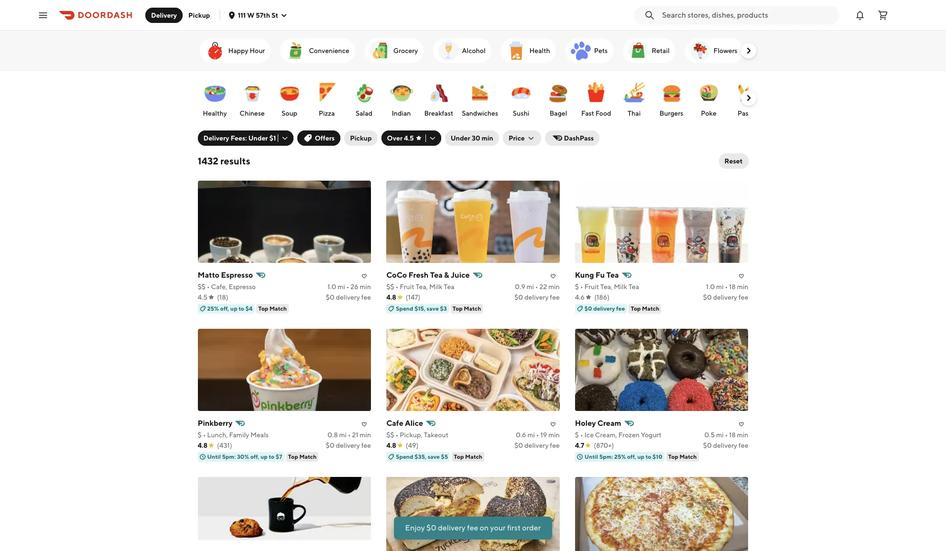 Task type: describe. For each thing, give the bounding box(es) containing it.
matto
[[198, 271, 220, 280]]

$​0 for cream
[[703, 442, 712, 450]]

$$ for coco
[[387, 283, 394, 291]]

111 w 57th st button
[[228, 11, 288, 19]]

up for pinkberry
[[261, 453, 268, 461]]

alcohol
[[462, 47, 486, 55]]

delivery fees: under $1
[[203, 134, 276, 142]]

$4
[[246, 305, 253, 312]]

delivery button
[[145, 7, 183, 23]]

delivery down (186)
[[594, 305, 615, 312]]

pickup for right pickup button
[[350, 134, 372, 142]]

health
[[530, 47, 550, 55]]

$$ • cafe, espresso
[[198, 283, 256, 291]]

until 5pm: 30% off, up to $7
[[207, 453, 282, 461]]

cafe
[[387, 419, 404, 428]]

offers button
[[298, 131, 341, 146]]

offers
[[315, 134, 335, 142]]

fee for pinkberry
[[361, 442, 371, 450]]

0.6
[[516, 431, 526, 439]]

top match for holey cream
[[669, 453, 697, 461]]

19
[[541, 431, 547, 439]]

top for kung fu tea
[[631, 305, 641, 312]]

25% off, up to $4
[[207, 305, 253, 312]]

mi for cream
[[717, 431, 724, 439]]

results
[[220, 155, 250, 166]]

$1
[[269, 134, 276, 142]]

(431)
[[217, 442, 232, 450]]

holey
[[575, 419, 596, 428]]

pets
[[594, 47, 608, 55]]

alice
[[405, 419, 423, 428]]

$15,
[[415, 305, 426, 312]]

0.6 mi • 19 min
[[516, 431, 560, 439]]

flowers
[[714, 47, 738, 55]]

min for espresso
[[360, 283, 371, 291]]

1.0 for kung fu tea
[[706, 283, 715, 291]]

alcohol image
[[437, 39, 460, 62]]

$ for pinkberry
[[198, 431, 202, 439]]

retail
[[652, 47, 670, 55]]

0.9
[[515, 283, 525, 291]]

$10
[[653, 453, 663, 461]]

holey cream
[[575, 419, 622, 428]]

dashpass
[[564, 134, 594, 142]]

0.8
[[328, 431, 338, 439]]

18 for kung fu tea
[[729, 283, 736, 291]]

coco
[[387, 271, 407, 280]]

0 horizontal spatial off,
[[220, 305, 229, 312]]

57th
[[256, 11, 270, 19]]

$ for holey cream
[[575, 431, 579, 439]]

0 vertical spatial espresso
[[221, 271, 253, 280]]

fruit for kung
[[585, 283, 599, 291]]

111 w 57th st
[[238, 11, 278, 19]]

over 4.5
[[387, 134, 414, 142]]

pickup,
[[400, 431, 423, 439]]

$​0 for alice
[[515, 442, 523, 450]]

soup
[[282, 110, 297, 117]]

(186)
[[595, 294, 610, 301]]

salad
[[356, 110, 373, 117]]

notification bell image
[[855, 9, 866, 21]]

top for cafe alice
[[454, 453, 464, 461]]

$7
[[276, 453, 282, 461]]

yogurt
[[641, 431, 662, 439]]

order
[[522, 524, 541, 533]]

until for holey cream
[[585, 453, 598, 461]]

chinese
[[240, 110, 265, 117]]

frozen
[[619, 431, 640, 439]]

pizza
[[319, 110, 335, 117]]

until 5pm: 25% off, up to $10
[[585, 453, 663, 461]]

health image
[[505, 39, 528, 62]]

match for pinkberry
[[299, 453, 317, 461]]

dashpass button
[[545, 131, 600, 146]]

your
[[490, 524, 506, 533]]

$​0 for fresh
[[515, 294, 523, 301]]

fee for coco fresh tea & juice
[[550, 294, 560, 301]]

kung
[[575, 271, 594, 280]]

under 30 min
[[451, 134, 494, 142]]

on
[[480, 524, 489, 533]]

fast
[[582, 110, 594, 117]]

1 horizontal spatial pickup button
[[344, 131, 378, 146]]

$​0 delivery fee for fresh
[[515, 294, 560, 301]]

healthy
[[203, 110, 227, 117]]

top for matto espresso
[[258, 305, 268, 312]]

$$ • fruit tea, milk tea
[[387, 283, 455, 291]]

st
[[272, 11, 278, 19]]

4.7
[[575, 442, 585, 450]]

juice
[[451, 271, 470, 280]]

(147)
[[406, 294, 421, 301]]

top for coco fresh tea & juice
[[453, 305, 463, 312]]

off, for pinkberry
[[250, 453, 259, 461]]

1 vertical spatial 25%
[[615, 453, 626, 461]]

min for fu
[[737, 283, 749, 291]]

to for pinkberry
[[269, 453, 275, 461]]

0.5 mi • 18 min
[[705, 431, 749, 439]]

under inside button
[[451, 134, 470, 142]]

delivery for cafe alice
[[525, 442, 549, 450]]

0.5
[[705, 431, 715, 439]]

indian
[[392, 110, 411, 117]]

burgers
[[660, 110, 684, 117]]

top match for cafe alice
[[454, 453, 483, 461]]

ice
[[585, 431, 594, 439]]

(870+)
[[594, 442, 614, 450]]

$​0 down 0.8
[[326, 442, 335, 450]]

spend for coco
[[396, 305, 414, 312]]

pets link
[[566, 38, 614, 63]]

4.8 for pinkberry
[[198, 442, 208, 450]]

mi for fu
[[717, 283, 724, 291]]

mi for alice
[[528, 431, 535, 439]]

until for pinkberry
[[207, 453, 221, 461]]

min for cream
[[737, 431, 749, 439]]

sandwiches
[[462, 110, 498, 117]]

(49)
[[406, 442, 419, 450]]

$ • fruit tea, milk tea
[[575, 283, 639, 291]]

delivery for delivery fees: under $1
[[203, 134, 229, 142]]

pickup for left pickup button
[[188, 11, 210, 19]]

alcohol link
[[433, 38, 491, 63]]

0.8 mi • 21 min
[[328, 431, 371, 439]]

(18)
[[217, 294, 228, 301]]

delivery for matto espresso
[[336, 294, 360, 301]]

fee left on
[[467, 524, 478, 533]]

fee for holey cream
[[739, 442, 749, 450]]



Task type: locate. For each thing, give the bounding box(es) containing it.
$​0 down 0.9
[[515, 294, 523, 301]]

fast food
[[582, 110, 612, 117]]

fee down 0.6 mi • 19 min
[[550, 442, 560, 450]]

delivery left on
[[438, 524, 466, 533]]

2 fruit from the left
[[585, 283, 599, 291]]

delivery down 0.8 mi • 21 min
[[336, 442, 360, 450]]

top right $0 delivery fee
[[631, 305, 641, 312]]

$​0 delivery fee down 0.9 mi • 22 min
[[515, 294, 560, 301]]

1 horizontal spatial 4.5
[[404, 134, 414, 142]]

to
[[239, 305, 244, 312], [269, 453, 275, 461], [646, 453, 652, 461]]

delivery
[[151, 11, 177, 19], [203, 134, 229, 142]]

until down (870+)
[[585, 453, 598, 461]]

$​0 delivery fee for alice
[[515, 442, 560, 450]]

convenience image
[[284, 39, 307, 62]]

up for holey cream
[[638, 453, 645, 461]]

tea
[[430, 271, 443, 280], [607, 271, 619, 280], [444, 283, 455, 291], [629, 283, 639, 291]]

pets image
[[569, 39, 592, 62]]

up left $7
[[261, 453, 268, 461]]

1.0 for matto espresso
[[328, 283, 336, 291]]

25% down $ • ice cream, frozen yogurt
[[615, 453, 626, 461]]

delivery for delivery
[[151, 11, 177, 19]]

fee for kung fu tea
[[739, 294, 749, 301]]

$​0 down 0.5 at the bottom
[[703, 442, 712, 450]]

match for kung fu tea
[[642, 305, 660, 312]]

top right '$10'
[[669, 453, 679, 461]]

$
[[575, 283, 579, 291], [198, 431, 202, 439], [575, 431, 579, 439]]

1 horizontal spatial tea,
[[601, 283, 613, 291]]

$​0 delivery fee for fu
[[703, 294, 749, 301]]

milk down kung fu tea
[[614, 283, 627, 291]]

$$ down coco
[[387, 283, 394, 291]]

match for matto espresso
[[270, 305, 287, 312]]

1 vertical spatial spend
[[396, 453, 414, 461]]

top match right $7
[[288, 453, 317, 461]]

0 horizontal spatial $0
[[427, 524, 437, 533]]

top right $7
[[288, 453, 298, 461]]

off, for holey cream
[[627, 453, 636, 461]]

spend $35, save $5
[[396, 453, 448, 461]]

match for holey cream
[[680, 453, 697, 461]]

26
[[351, 283, 359, 291]]

pasta
[[738, 110, 755, 117]]

1 1.0 from the left
[[328, 283, 336, 291]]

lunch,
[[207, 431, 228, 439]]

0 horizontal spatial 5pm:
[[222, 453, 236, 461]]

kung fu tea
[[575, 271, 619, 280]]

$0 down 4.6
[[585, 305, 592, 312]]

milk for fu
[[614, 283, 627, 291]]

0 horizontal spatial up
[[230, 305, 238, 312]]

0 horizontal spatial to
[[239, 305, 244, 312]]

happy
[[228, 47, 248, 55]]

0 vertical spatial pickup button
[[183, 7, 216, 23]]

1 horizontal spatial pickup
[[350, 134, 372, 142]]

2 milk from the left
[[614, 283, 627, 291]]

tea, down the fresh
[[416, 283, 428, 291]]

mi for espresso
[[338, 283, 345, 291]]

1 fruit from the left
[[400, 283, 414, 291]]

until down (431)
[[207, 453, 221, 461]]

top for holey cream
[[669, 453, 679, 461]]

top match for matto espresso
[[258, 305, 287, 312]]

over 4.5 button
[[381, 131, 441, 146]]

1 horizontal spatial until
[[585, 453, 598, 461]]

up left '$10'
[[638, 453, 645, 461]]

to left $7
[[269, 453, 275, 461]]

thai
[[628, 110, 641, 117]]

2 18 from the top
[[729, 431, 736, 439]]

1 horizontal spatial to
[[269, 453, 275, 461]]

5pm: for holey cream
[[600, 453, 613, 461]]

fee down $ • fruit tea, milk tea
[[617, 305, 625, 312]]

match right $7
[[299, 453, 317, 461]]

pickup
[[188, 11, 210, 19], [350, 134, 372, 142]]

cream,
[[595, 431, 617, 439]]

delivery down 0.5 mi • 18 min
[[713, 442, 738, 450]]

up left the '$4'
[[230, 305, 238, 312]]

4.8 left (147)
[[387, 294, 396, 301]]

1.0 mi • 18 min
[[706, 283, 749, 291]]

flowers image
[[689, 39, 712, 62]]

1 18 from the top
[[729, 283, 736, 291]]

0 horizontal spatial pickup
[[188, 11, 210, 19]]

2 horizontal spatial to
[[646, 453, 652, 461]]

top match right $0 delivery fee
[[631, 305, 660, 312]]

save left $5
[[428, 453, 440, 461]]

off, down (18)
[[220, 305, 229, 312]]

milk down coco fresh tea & juice
[[429, 283, 443, 291]]

fee for cafe alice
[[550, 442, 560, 450]]

top match right the '$4'
[[258, 305, 287, 312]]

delivery inside button
[[151, 11, 177, 19]]

poke
[[701, 110, 717, 117]]

top match
[[258, 305, 287, 312], [453, 305, 481, 312], [631, 305, 660, 312], [288, 453, 317, 461], [454, 453, 483, 461], [669, 453, 697, 461]]

happy hour link
[[200, 38, 271, 63]]

5pm:
[[222, 453, 236, 461], [600, 453, 613, 461]]

0 horizontal spatial delivery
[[151, 11, 177, 19]]

tea, up (186)
[[601, 283, 613, 291]]

delivery down 0.6 mi • 19 min
[[525, 442, 549, 450]]

save
[[427, 305, 439, 312], [428, 453, 440, 461]]

4.5 inside button
[[404, 134, 414, 142]]

$​0 delivery fee down 0.6 mi • 19 min
[[515, 442, 560, 450]]

1 5pm: from the left
[[222, 453, 236, 461]]

1 horizontal spatial up
[[261, 453, 268, 461]]

2 tea, from the left
[[601, 283, 613, 291]]

fee down 1.0 mi • 26 min
[[361, 294, 371, 301]]

1 vertical spatial delivery
[[203, 134, 229, 142]]

fees:
[[231, 134, 247, 142]]

$​0 delivery fee down 0.5 mi • 18 min
[[703, 442, 749, 450]]

happy hour image
[[203, 39, 226, 62]]

tea, for fu
[[601, 283, 613, 291]]

top match for coco fresh tea & juice
[[453, 305, 481, 312]]

fee for matto espresso
[[361, 294, 371, 301]]

5pm: for pinkberry
[[222, 453, 236, 461]]

fruit up (147)
[[400, 283, 414, 291]]

0 horizontal spatial 1.0
[[328, 283, 336, 291]]

match right $5
[[465, 453, 483, 461]]

$ up 4.6
[[575, 283, 579, 291]]

0 horizontal spatial tea,
[[416, 283, 428, 291]]

0 horizontal spatial 25%
[[207, 305, 219, 312]]

espresso up the $$ • cafe, espresso
[[221, 271, 253, 280]]

30%
[[237, 453, 249, 461]]

1 spend from the top
[[396, 305, 414, 312]]

delivery for coco fresh tea & juice
[[525, 294, 549, 301]]

open menu image
[[37, 9, 49, 21]]

mi for fresh
[[527, 283, 534, 291]]

match right $0 delivery fee
[[642, 305, 660, 312]]

2 horizontal spatial off,
[[627, 453, 636, 461]]

4.8
[[387, 294, 396, 301], [198, 442, 208, 450], [387, 442, 396, 450]]

retail image
[[627, 39, 650, 62]]

min
[[482, 134, 494, 142], [360, 283, 371, 291], [549, 283, 560, 291], [737, 283, 749, 291], [360, 431, 371, 439], [549, 431, 560, 439], [737, 431, 749, 439]]

flowers link
[[685, 38, 744, 63]]

$ up 4.7 at the bottom right of the page
[[575, 431, 579, 439]]

meals
[[251, 431, 269, 439]]

2 under from the left
[[451, 134, 470, 142]]

1 horizontal spatial delivery
[[203, 134, 229, 142]]

Store search: begin typing to search for stores available on DoorDash text field
[[662, 10, 834, 20]]

$​0 down 1.0 mi • 18 min
[[703, 294, 712, 301]]

1 horizontal spatial $0
[[585, 305, 592, 312]]

save for fresh
[[427, 305, 439, 312]]

fee down 0.5 mi • 18 min
[[739, 442, 749, 450]]

$​0 delivery fee for espresso
[[326, 294, 371, 301]]

4.6
[[575, 294, 585, 301]]

top match right $5
[[454, 453, 483, 461]]

top for pinkberry
[[288, 453, 298, 461]]

matto espresso
[[198, 271, 253, 280]]

$0 delivery fee
[[585, 305, 625, 312]]

1 vertical spatial pickup button
[[344, 131, 378, 146]]

1 vertical spatial espresso
[[229, 283, 256, 291]]

18 for holey cream
[[729, 431, 736, 439]]

pinkberry
[[198, 419, 233, 428]]

delivery for holey cream
[[713, 442, 738, 450]]

0 horizontal spatial until
[[207, 453, 221, 461]]

pickup down salad
[[350, 134, 372, 142]]

pickup button up the happy hour image
[[183, 7, 216, 23]]

top match right "$3"
[[453, 305, 481, 312]]

4.8 for cafe alice
[[387, 442, 396, 450]]

25%
[[207, 305, 219, 312], [615, 453, 626, 461]]

min for fresh
[[549, 283, 560, 291]]

spend down (49)
[[396, 453, 414, 461]]

top match for pinkberry
[[288, 453, 317, 461]]

under
[[248, 134, 268, 142], [451, 134, 470, 142]]

$0 right enjoy
[[427, 524, 437, 533]]

hour
[[250, 47, 265, 55]]

&
[[444, 271, 449, 280]]

under left $1
[[248, 134, 268, 142]]

$​0 delivery fee down 1.0 mi • 26 min
[[326, 294, 371, 301]]

0 vertical spatial 4.5
[[404, 134, 414, 142]]

top right $5
[[454, 453, 464, 461]]

enjoy
[[405, 524, 425, 533]]

2 1.0 from the left
[[706, 283, 715, 291]]

$$
[[198, 283, 206, 291], [387, 283, 394, 291], [387, 431, 394, 439]]

top match right '$10'
[[669, 453, 697, 461]]

1432
[[198, 155, 218, 166]]

1 milk from the left
[[429, 283, 443, 291]]

21
[[352, 431, 359, 439]]

4.5 right over
[[404, 134, 414, 142]]

pickup button down salad
[[344, 131, 378, 146]]

0 vertical spatial delivery
[[151, 11, 177, 19]]

$ left lunch,
[[198, 431, 202, 439]]

under left 30
[[451, 134, 470, 142]]

w
[[247, 11, 255, 19]]

5pm: down (870+)
[[600, 453, 613, 461]]

2 until from the left
[[585, 453, 598, 461]]

min inside button
[[482, 134, 494, 142]]

fruit for coco
[[400, 283, 414, 291]]

1 horizontal spatial 1.0
[[706, 283, 715, 291]]

•
[[207, 283, 210, 291], [347, 283, 349, 291], [396, 283, 399, 291], [536, 283, 538, 291], [581, 283, 583, 291], [725, 283, 728, 291], [203, 431, 206, 439], [348, 431, 351, 439], [396, 431, 399, 439], [536, 431, 539, 439], [581, 431, 583, 439], [725, 431, 728, 439]]

4.5 left (18)
[[198, 294, 208, 301]]

match right '$10'
[[680, 453, 697, 461]]

takeout
[[424, 431, 449, 439]]

breakfast
[[424, 110, 453, 117]]

22
[[540, 283, 547, 291]]

0 vertical spatial $0
[[585, 305, 592, 312]]

cafe,
[[211, 283, 227, 291]]

$ • ice cream, frozen yogurt
[[575, 431, 662, 439]]

fee down 0.9 mi • 22 min
[[550, 294, 560, 301]]

price
[[509, 134, 525, 142]]

$ • lunch, family meals
[[198, 431, 269, 439]]

match right "$3"
[[464, 305, 481, 312]]

0 horizontal spatial milk
[[429, 283, 443, 291]]

espresso down matto espresso
[[229, 283, 256, 291]]

4.8 left (49)
[[387, 442, 396, 450]]

convenience link
[[280, 38, 355, 63]]

4.8 for coco fresh tea & juice
[[387, 294, 396, 301]]

1 under from the left
[[248, 134, 268, 142]]

1 horizontal spatial under
[[451, 134, 470, 142]]

food
[[596, 110, 612, 117]]

to left '$10'
[[646, 453, 652, 461]]

tea, for fresh
[[416, 283, 428, 291]]

1 vertical spatial 18
[[729, 431, 736, 439]]

convenience
[[309, 47, 350, 55]]

match right the '$4'
[[270, 305, 287, 312]]

1 vertical spatial pickup
[[350, 134, 372, 142]]

over
[[387, 134, 403, 142]]

1 horizontal spatial milk
[[614, 283, 627, 291]]

5pm: down (431)
[[222, 453, 236, 461]]

next button of carousel image
[[744, 46, 753, 55]]

0 horizontal spatial 4.5
[[198, 294, 208, 301]]

enjoy $0 delivery fee on your first order
[[405, 524, 541, 533]]

25% down (18)
[[207, 305, 219, 312]]

delivery for kung fu tea
[[713, 294, 738, 301]]

$​0 down 1.0 mi • 26 min
[[326, 294, 335, 301]]

$$ down matto on the left of page
[[198, 283, 206, 291]]

milk
[[429, 283, 443, 291], [614, 283, 627, 291]]

1 tea, from the left
[[416, 283, 428, 291]]

111
[[238, 11, 246, 19]]

$0
[[585, 305, 592, 312], [427, 524, 437, 533]]

0.9 mi • 22 min
[[515, 283, 560, 291]]

0 items, open order cart image
[[878, 9, 889, 21]]

18
[[729, 283, 736, 291], [729, 431, 736, 439]]

0 vertical spatial 18
[[729, 283, 736, 291]]

1 horizontal spatial fruit
[[585, 283, 599, 291]]

match for cafe alice
[[465, 453, 483, 461]]

$ for kung fu tea
[[575, 283, 579, 291]]

min for alice
[[549, 431, 560, 439]]

1 horizontal spatial 25%
[[615, 453, 626, 461]]

delivery down 1.0 mi • 18 min
[[713, 294, 738, 301]]

milk for fresh
[[429, 283, 443, 291]]

next button of carousel image
[[744, 93, 753, 103]]

spend for cafe
[[396, 453, 414, 461]]

4.8 down lunch,
[[198, 442, 208, 450]]

$​0 delivery fee down 0.8 mi • 21 min
[[326, 442, 371, 450]]

top match for kung fu tea
[[631, 305, 660, 312]]

$​0 down 0.6
[[515, 442, 523, 450]]

2 spend from the top
[[396, 453, 414, 461]]

fresh
[[409, 271, 429, 280]]

grocery link
[[365, 38, 424, 63]]

1 vertical spatial 4.5
[[198, 294, 208, 301]]

2 horizontal spatial up
[[638, 453, 645, 461]]

1 until from the left
[[207, 453, 221, 461]]

to left the '$4'
[[239, 305, 244, 312]]

$$ • pickup, takeout
[[387, 431, 449, 439]]

0 vertical spatial 25%
[[207, 305, 219, 312]]

save left "$3"
[[427, 305, 439, 312]]

1.0
[[328, 283, 336, 291], [706, 283, 715, 291]]

fee down 0.8 mi • 21 min
[[361, 442, 371, 450]]

1 vertical spatial $0
[[427, 524, 437, 533]]

$35,
[[415, 453, 427, 461]]

$$ for cafe
[[387, 431, 394, 439]]

price button
[[503, 131, 541, 146]]

top right "$3"
[[453, 305, 463, 312]]

1 vertical spatial save
[[428, 453, 440, 461]]

$$ down cafe in the left bottom of the page
[[387, 431, 394, 439]]

sushi
[[513, 110, 530, 117]]

match for coco fresh tea & juice
[[464, 305, 481, 312]]

0 horizontal spatial under
[[248, 134, 268, 142]]

family
[[229, 431, 249, 439]]

to for holey cream
[[646, 453, 652, 461]]

grocery
[[394, 47, 418, 55]]

1 horizontal spatial 5pm:
[[600, 453, 613, 461]]

1 horizontal spatial off,
[[250, 453, 259, 461]]

under 30 min button
[[445, 131, 499, 146]]

happy hour
[[228, 47, 265, 55]]

bagel
[[550, 110, 567, 117]]

off, down frozen
[[627, 453, 636, 461]]

off, right '30%' at the bottom of page
[[250, 453, 259, 461]]

retail link
[[623, 38, 676, 63]]

$​0 for fu
[[703, 294, 712, 301]]

cafe alice
[[387, 419, 423, 428]]

save for alice
[[428, 453, 440, 461]]

0 vertical spatial spend
[[396, 305, 414, 312]]

pickup right delivery button
[[188, 11, 210, 19]]

0 vertical spatial save
[[427, 305, 439, 312]]

delivery down 0.9 mi • 22 min
[[525, 294, 549, 301]]

top right the '$4'
[[258, 305, 268, 312]]

grocery image
[[369, 39, 392, 62]]

fee down 1.0 mi • 18 min
[[739, 294, 749, 301]]

first
[[507, 524, 521, 533]]

coco fresh tea & juice
[[387, 271, 470, 280]]

$​0 for espresso
[[326, 294, 335, 301]]

delivery for pinkberry
[[336, 442, 360, 450]]

$​0 delivery fee down 1.0 mi • 18 min
[[703, 294, 749, 301]]

fruit down kung fu tea
[[585, 283, 599, 291]]

0 vertical spatial pickup
[[188, 11, 210, 19]]

0 horizontal spatial pickup button
[[183, 7, 216, 23]]

$$ for matto
[[198, 283, 206, 291]]

$​0 delivery fee for cream
[[703, 442, 749, 450]]

2 5pm: from the left
[[600, 453, 613, 461]]

0 horizontal spatial fruit
[[400, 283, 414, 291]]

delivery down 1.0 mi • 26 min
[[336, 294, 360, 301]]

spend down (147)
[[396, 305, 414, 312]]



Task type: vqa. For each thing, say whether or not it's contained in the screenshot.


